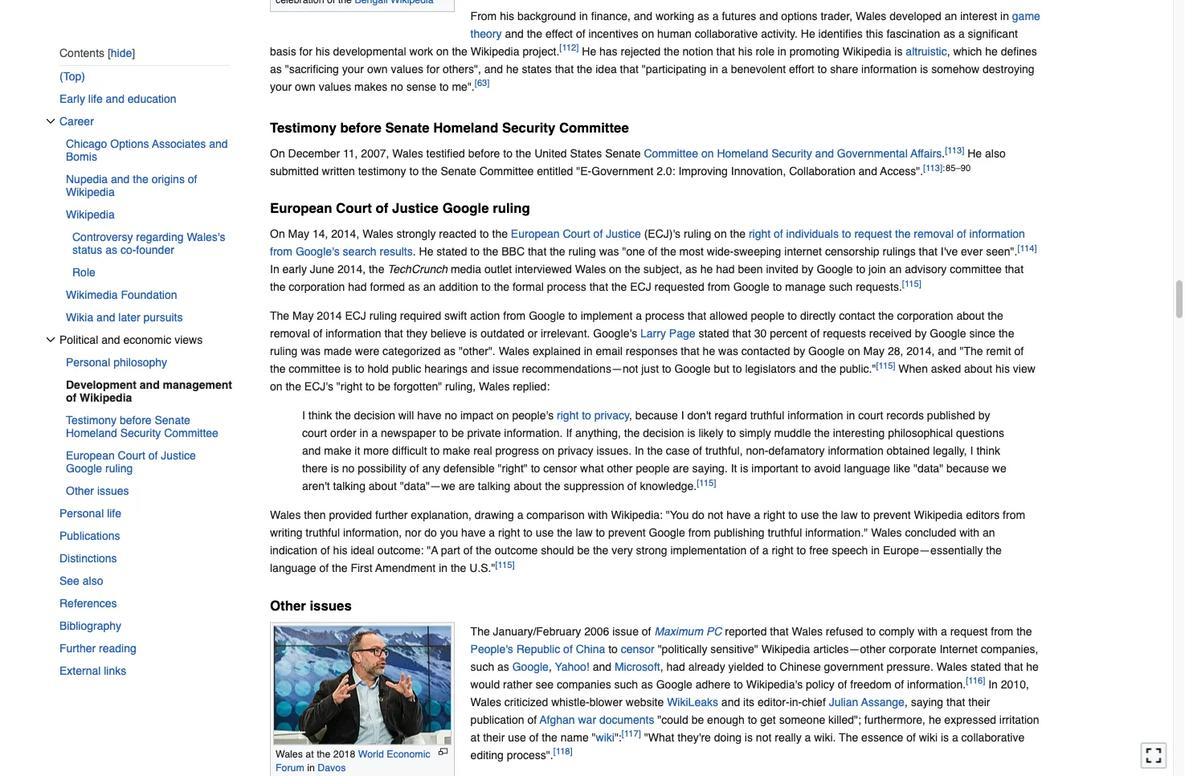 Task type: locate. For each thing, give the bounding box(es) containing it.
decision inside , because i don't regard truthful information in court records published by court order in a newspaper to be private information. if anything, the decision is likely to simply muddle the interesting philosophical questions and make it more difficult to make real progress on privacy issues. in the case of truthful, non-defamatory information obtained legally, i think there is no possibility of any defensible "right" to censor what other people are saying. it is important to avoid language like "data" because we aren't talking about "data"—we are talking about the suppression of knowledge.
[[643, 427, 685, 440]]

a up which
[[959, 27, 965, 40]]

maximum pc link
[[655, 625, 722, 638]]

2 on from the top
[[270, 228, 285, 241]]

publishing
[[714, 527, 765, 540]]

such down microsoft link
[[615, 678, 639, 691]]

he
[[801, 27, 816, 40], [582, 45, 597, 58], [968, 147, 983, 160], [419, 246, 434, 259]]

right inside right of individuals to request the removal of information from google's search results
[[749, 228, 771, 241]]

0 horizontal spatial other issues
[[66, 485, 129, 498]]

when asked about his view on the ecj's "right to be forgotten" ruling, wales replied:
[[270, 363, 1036, 394]]

0 vertical spatial collaborative
[[695, 27, 759, 40]]

collaborative
[[695, 27, 759, 40], [962, 732, 1025, 744]]

and inside and the effect of incentives on human collaborative activity. he identifies this fascination as a significant basis for his developmental work on the wikipedia project.
[[505, 27, 524, 40]]

use up information."
[[801, 509, 820, 522]]

sense
[[407, 80, 437, 93]]

bomis
[[66, 150, 97, 163]]

u.s."
[[470, 562, 496, 575]]

0 vertical spatial european
[[270, 201, 332, 217]]

of inside european court of justice google ruling
[[149, 449, 158, 462]]

media
[[451, 263, 482, 276]]

wikipedia inside development and management of wikipedia
[[80, 391, 132, 404]]

0 vertical spatial their
[[969, 696, 991, 709]]

1 vertical spatial .
[[413, 246, 416, 259]]

1 horizontal spatial such
[[615, 678, 639, 691]]

0 horizontal spatial have
[[417, 410, 442, 423]]

0 vertical spatial the
[[270, 310, 290, 323]]

government
[[825, 661, 884, 674]]

1 horizontal spatial at
[[471, 732, 480, 744]]

personal philosophy
[[66, 356, 167, 369]]

and right nupedia
[[111, 173, 130, 186]]

0 vertical spatial information.
[[504, 427, 563, 440]]

incentives
[[589, 27, 639, 40]]

and down "other".
[[471, 363, 490, 376]]

asked
[[932, 363, 962, 376]]

[115] down 'advisory' on the right of the page
[[903, 279, 922, 289]]

ecj's
[[305, 381, 334, 394]]

0 horizontal spatial corporation
[[289, 281, 345, 294]]

google inside wales then provided further explanation, drawing a comparison with wikipedia: "you do not have a right to use the law to prevent wikipedia editors from writing truthful information, nor do you have a right to use the law to prevent google from publishing truthful information." wales concluded with an indication of his ideal outcome: "a part of the outcome should be the very strong implementation of a right to free speech in europe—essentially the language of the first amendment in the u.s."
[[649, 527, 686, 540]]

is down expressed at right bottom
[[942, 732, 950, 744]]

me".
[[452, 80, 475, 93]]

1 vertical spatial because
[[947, 463, 990, 476]]

1 wiki from the left
[[596, 732, 615, 744]]

the inside [112] he has rejected the notion that his role in promoting wikipedia is altruistic
[[664, 45, 680, 58]]

committee inside he also submitted written testimony to the senate committee entitled "e-government 2.0: improving innovation, collaboration and access".
[[480, 165, 534, 178]]

1 vertical spatial such
[[471, 661, 495, 674]]

free
[[810, 545, 829, 558]]

for up the "sacrificing
[[300, 45, 313, 58]]

1 horizontal spatial decision
[[643, 427, 685, 440]]

should
[[541, 545, 575, 558]]

0 vertical spatial censor
[[544, 463, 578, 476]]

2 vertical spatial stated
[[971, 661, 1002, 674]]

google's inside the may 2014 ecj ruling required swift action from google to implement a process that allowed people to directly contact the corporation about the removal of information that they believe is outdated or irrelevant. google's
[[594, 328, 638, 341]]

and right associates
[[209, 137, 228, 150]]

0 vertical spatial use
[[801, 509, 820, 522]]

such inside media outlet interviewed wales on the subject, as he had been invited by google to join an advisory committee that the corporation had formed as an addition to the formal process that the ecj requested from google to manage such requests.
[[830, 281, 853, 294]]

[116]
[[967, 677, 986, 687]]

security up the united on the top
[[503, 121, 556, 136]]

of
[[576, 27, 586, 40], [188, 173, 197, 186], [376, 201, 389, 217], [594, 228, 603, 241], [774, 228, 784, 241], [958, 228, 967, 241], [649, 246, 658, 259], [313, 328, 323, 341], [811, 328, 820, 341], [1015, 345, 1024, 358], [66, 391, 77, 404], [693, 445, 703, 458], [149, 449, 158, 462], [410, 463, 419, 476], [628, 480, 637, 493], [321, 545, 330, 558], [464, 545, 473, 558], [750, 545, 760, 558], [320, 562, 329, 575], [642, 625, 652, 638], [564, 643, 573, 656], [838, 678, 848, 691], [895, 678, 905, 691], [528, 714, 537, 727], [530, 732, 539, 744], [907, 732, 917, 744]]

use
[[801, 509, 820, 522], [536, 527, 554, 540], [508, 732, 527, 744]]

1 horizontal spatial [113] link
[[946, 146, 965, 156]]

people inside , because i don't regard truthful information in court records published by court order in a newspaper to be private information. if anything, the decision is likely to simply muddle the interesting philosophical questions and make it more difficult to make real progress on privacy issues. in the case of truthful, non-defamatory information obtained legally, i think there is no possibility of any defensible "right" to censor what other people are saying. it is important to avoid language like "data" because we aren't talking about "data"—we are talking about the suppression of knowledge.
[[636, 463, 670, 476]]

on up early
[[270, 228, 285, 241]]

2 vertical spatial had
[[667, 661, 686, 674]]

as up which
[[944, 27, 956, 40]]

1 vertical spatial own
[[295, 80, 316, 93]]

other issues
[[66, 485, 129, 498], [270, 599, 352, 614]]

and right the legislators
[[800, 363, 818, 376]]

0 horizontal spatial security
[[120, 427, 161, 440]]

not up the publishing
[[708, 509, 724, 522]]

to up media
[[471, 246, 480, 259]]

options
[[782, 10, 818, 22]]

of inside . he stated to the bbc that the ruling was "one of the most wide-sweeping internet censorship rulings that i've ever seen". [114]
[[649, 246, 658, 259]]

0 horizontal spatial think
[[309, 410, 332, 423]]

drawing
[[475, 509, 514, 522]]

google
[[443, 201, 489, 217], [817, 263, 854, 276], [734, 281, 770, 294], [529, 310, 565, 323], [931, 328, 967, 341], [809, 345, 845, 358], [675, 363, 711, 376], [66, 462, 102, 475], [649, 527, 686, 540], [513, 661, 549, 674], [657, 678, 693, 691]]

is down fascination
[[895, 45, 903, 58]]

political and economic views link
[[60, 329, 230, 351]]

justice inside european court of justice google ruling
[[161, 449, 196, 462]]

no left sense
[[391, 80, 403, 93]]

futures
[[722, 10, 757, 22]]

have right will
[[417, 410, 442, 423]]

techcrunch
[[388, 263, 448, 276]]

that right reported
[[771, 625, 789, 638]]

to right china
[[609, 643, 618, 656]]

be inside "could be enough to get someone killed"; furthermore, he expressed irritation at their use of the name "
[[692, 714, 705, 727]]

1 vertical spatial [113] link
[[924, 163, 943, 173]]

0 vertical spatial had
[[717, 263, 735, 276]]

he inside media outlet interviewed wales on the subject, as he had been invited by google to join an advisory committee that the corporation had formed as an addition to the formal process that the ecj requested from google to manage such requests.
[[701, 263, 713, 276]]

information,
[[343, 527, 402, 540]]

interviewed
[[515, 263, 572, 276]]

but
[[714, 363, 730, 376]]

collaborative inside "what they're doing is not really a wiki. the essence of wiki is a collaborative editing process".
[[962, 732, 1025, 744]]

0 horizontal spatial request
[[855, 228, 893, 241]]

1 vertical spatial decision
[[643, 427, 685, 440]]

in up the interesting
[[847, 410, 856, 423]]

pursuits
[[144, 311, 183, 324]]

2 vertical spatial the
[[840, 732, 859, 744]]

interest
[[961, 10, 998, 22]]

european up personal life
[[66, 449, 115, 462]]

request
[[855, 228, 893, 241], [951, 625, 989, 638]]

google up or
[[529, 310, 565, 323]]

wikipedia inside 'link'
[[66, 208, 115, 221]]

1 horizontal spatial information.
[[908, 678, 967, 691]]

to up 'wikipedia's'
[[768, 661, 777, 674]]

2 wiki from the left
[[920, 732, 938, 744]]

on for on may 14, 2014, wales strongly reacted to the european court of justice (ecj)'s ruling on the
[[270, 228, 285, 241]]

development
[[66, 379, 137, 391]]

from inside right of individuals to request the removal of information from google's search results
[[270, 246, 293, 259]]

sweeping
[[734, 246, 782, 259]]

internet
[[940, 643, 978, 656]]

a
[[713, 10, 719, 22], [959, 27, 965, 40], [722, 63, 728, 76], [636, 310, 642, 323], [372, 427, 378, 440], [518, 509, 524, 522], [755, 509, 761, 522], [489, 527, 495, 540], [763, 545, 769, 558], [942, 625, 948, 638], [805, 732, 812, 744], [953, 732, 959, 744]]

for up sense
[[427, 63, 440, 76]]

wikipedia inside and the effect of incentives on human collaborative activity. he identifies this fascination as a significant basis for his developmental work on the wikipedia project.
[[471, 45, 520, 58]]

corporation down june
[[289, 281, 345, 294]]

personal down the political
[[66, 356, 110, 369]]

, down "politically
[[661, 661, 664, 674]]

been
[[738, 263, 763, 276]]

google up 'wikileaks' link
[[657, 678, 693, 691]]

testimony
[[270, 121, 337, 136], [66, 414, 117, 427]]

homeland inside on december 11, 2007, wales testified before to the united states senate committee on homeland security and governmental affairs . [113]
[[718, 147, 769, 160]]

his inside and the effect of incentives on human collaborative activity. he identifies this fascination as a significant basis for his developmental work on the wikipedia project.
[[316, 45, 330, 58]]

wales inside the january/february 2006 issue of maximum pc reported that wales refused to comply with a request from the people's republic of china to censor
[[792, 625, 823, 638]]

2014, for the
[[338, 263, 366, 276]]

wales up forum
[[276, 749, 303, 761]]

replied:
[[513, 381, 550, 394]]

security inside testimony before senate homeland security committee
[[120, 427, 161, 440]]

criticized
[[505, 696, 549, 709]]

wikia
[[66, 311, 93, 324]]

he inside [112] he has rejected the notion that his role in promoting wikipedia is altruistic
[[582, 45, 597, 58]]

information down the interesting
[[829, 445, 884, 458]]

of down personal philosophy
[[66, 391, 77, 404]]

0 vertical spatial own
[[367, 63, 388, 76]]

removal inside the may 2014 ecj ruling required swift action from google to implement a process that allowed people to directly contact the corporation about the removal of information that they believe is outdated or irrelevant. google's
[[270, 328, 310, 341]]

1 vertical spatial ecj
[[345, 310, 367, 323]]

0 horizontal spatial court
[[118, 449, 145, 462]]

0 vertical spatial on
[[270, 147, 285, 160]]

from inside the may 2014 ecj ruling required swift action from google to implement a process that allowed people to directly contact the corporation about the removal of information that they believe is outdated or irrelevant. google's
[[504, 310, 526, 323]]

views
[[175, 334, 203, 346]]

0 horizontal spatial make
[[324, 445, 352, 458]]

records
[[887, 410, 925, 423]]

google up reacted
[[443, 201, 489, 217]]

muddle
[[775, 427, 812, 440]]

, up the see at left bottom
[[549, 661, 552, 674]]

wiki
[[596, 732, 615, 744], [920, 732, 938, 744]]

wikipedia up concluded
[[915, 509, 964, 522]]

doing
[[715, 732, 742, 744]]

irrelevant.
[[541, 328, 591, 341]]

foundation
[[121, 289, 177, 301]]

altruistic
[[906, 45, 948, 58]]

removal up the i've at top
[[915, 228, 955, 241]]

0 vertical spatial [113]
[[946, 146, 965, 156]]

to inside on december 11, 2007, wales testified before to the united states senate committee on homeland security and governmental affairs . [113]
[[504, 147, 513, 160]]

0 horizontal spatial ecj
[[345, 310, 367, 323]]

invited
[[767, 263, 799, 276]]

security up collaboration
[[772, 147, 813, 160]]

request inside the january/february 2006 issue of maximum pc reported that wales refused to comply with a request from the people's republic of china to censor
[[951, 625, 989, 638]]

collaboration
[[790, 165, 856, 178]]

0 horizontal spatial information.
[[504, 427, 563, 440]]

2 horizontal spatial in
[[989, 678, 999, 691]]

0 vertical spatial your
[[342, 63, 364, 76]]

stated down allowed at right top
[[699, 328, 730, 341]]

be inside , because i don't regard truthful information in court records published by court order in a newspaper to be private information. if anything, the decision is likely to simply muddle the interesting philosophical questions and make it more difficult to make real progress on privacy issues. in the case of truthful, non-defamatory information obtained legally, i think there is no possibility of any defensible "right" to censor what other people are saying. it is important to avoid language like "data" because we aren't talking about "data"—we are talking about the suppression of knowledge.
[[452, 427, 464, 440]]

1 vertical spatial personal
[[60, 507, 104, 520]]

stated down reacted
[[437, 246, 468, 259]]

, which he defines as "sacrificing your own values for others", and he states that the idea that "participating in a benevolent effort to share information is somehow destroying your own values makes no sense to me".
[[270, 45, 1038, 93]]

0 horizontal spatial issue
[[493, 363, 519, 376]]

other issues down indication
[[270, 599, 352, 614]]

also inside he also submitted written testimony to the senate committee entitled "e-government 2.0: improving innovation, collaboration and access".
[[986, 147, 1006, 160]]

security inside on december 11, 2007, wales testified before to the united states senate committee on homeland security and governmental affairs . [113]
[[772, 147, 813, 160]]

on inside , because i don't regard truthful information in court records published by court order in a newspaper to be private information. if anything, the decision is likely to simply muddle the interesting philosophical questions and make it more difficult to make real progress on privacy issues. in the case of truthful, non-defamatory information obtained legally, i think there is no possibility of any defensible "right" to censor what other people are saying. it is important to avoid language like "data" because we aren't talking about "data"—we are talking about the suppression of knowledge.
[[543, 445, 555, 458]]

ecj inside media outlet interviewed wales on the subject, as he had been invited by google to join an advisory committee that the corporation had formed as an addition to the formal process that the ecj requested from google to manage such requests.
[[631, 281, 652, 294]]

0 vertical spatial corporation
[[289, 281, 345, 294]]

2006
[[585, 625, 610, 638]]

0 vertical spatial european court of justice google ruling
[[270, 201, 531, 217]]

wiki down saying
[[920, 732, 938, 744]]

in left early
[[270, 263, 280, 276]]

0 horizontal spatial prevent
[[609, 527, 646, 540]]

, inside , because i don't regard truthful information in court records published by court order in a newspaper to be private information. if anything, the decision is likely to simply muddle the interesting philosophical questions and make it more difficult to make real progress on privacy issues. in the case of truthful, non-defamatory information obtained legally, i think there is no possibility of any defensible "right" to censor what other people are saying. it is important to avoid language like "data" because we aren't talking about "data"—we are talking about the suppression of knowledge.
[[630, 410, 633, 423]]

wiki down afghan war documents
[[596, 732, 615, 744]]

entitled
[[537, 165, 574, 178]]

1 vertical spatial their
[[483, 732, 505, 744]]

information inside right of individuals to request the removal of information from google's search results
[[970, 228, 1026, 241]]

2014, inside stated that 30 percent of requests received by google since the ruling was made were categorized as "other". wales explained in email responses that he was contacted by google on may 28, 2014, and "the remit of the committee is to hold public hearings and issue recommendations—not just to google but to legislators and the public."
[[907, 345, 935, 358]]

2014,
[[331, 228, 360, 241], [338, 263, 366, 276], [907, 345, 935, 358]]

your down developmental
[[342, 63, 364, 76]]

issues
[[97, 485, 129, 498], [310, 599, 352, 614]]

also
[[986, 147, 1006, 160], [83, 575, 103, 588]]

is inside , which he defines as "sacrificing your own values for others", and he states that the idea that "participating in a benevolent effort to share information is somehow destroying your own values makes no sense to me".
[[921, 63, 929, 76]]

see
[[536, 678, 554, 691]]

in up the significant
[[1001, 10, 1010, 22]]

, inside , which he defines as "sacrificing your own values for others", and he states that the idea that "participating in a benevolent effort to share information is somehow destroying your own values makes no sense to me".
[[948, 45, 951, 58]]

that right notion
[[717, 45, 736, 58]]

1 horizontal spatial european court of justice google ruling
[[270, 201, 531, 217]]

1 vertical spatial collaborative
[[962, 732, 1025, 744]]

to left me".
[[440, 80, 449, 93]]

2014, down search
[[338, 263, 366, 276]]

google inside the may 2014 ecj ruling required swift action from google to implement a process that allowed people to directly contact the corporation about the removal of information that they believe is outdated or irrelevant. google's
[[529, 310, 565, 323]]

ruling inside . he stated to the bbc that the ruling was "one of the most wide-sweeping internet censorship rulings that i've ever seen". [114]
[[569, 246, 596, 259]]

privacy up anything,
[[595, 410, 630, 423]]

no inside , which he defines as "sacrificing your own values for others", and he states that the idea that "participating in a benevolent effort to share information is somehow destroying your own values makes no sense to me".
[[391, 80, 403, 93]]

removal
[[915, 228, 955, 241], [270, 328, 310, 341]]

prevent up very
[[609, 527, 646, 540]]

2 talking from the left
[[478, 480, 511, 493]]

0 vertical spatial issues
[[97, 485, 129, 498]]

0 vertical spatial also
[[986, 147, 1006, 160]]

think inside , because i don't regard truthful information in court records published by court order in a newspaper to be private information. if anything, the decision is likely to simply muddle the interesting philosophical questions and make it more difficult to make real progress on privacy issues. in the case of truthful, non-defamatory information obtained legally, i think there is no possibility of any defensible "right" to censor what other people are saying. it is important to avoid language like "data" because we aren't talking about "data"—we are talking about the suppression of knowledge.
[[977, 445, 1001, 458]]

that inside [112] he has rejected the notion that his role in promoting wikipedia is altruistic
[[717, 45, 736, 58]]

wikipedia inside nupedia and the origins of wikipedia
[[66, 186, 115, 198]]

[113] inside on december 11, 2007, wales testified before to the united states senate committee on homeland security and governmental affairs . [113]
[[946, 146, 965, 156]]

world
[[358, 749, 384, 761]]

1 horizontal spatial corporation
[[898, 310, 954, 323]]

0 horizontal spatial language
[[270, 562, 316, 575]]

corporation up received
[[898, 310, 954, 323]]

as inside controversy regarding wales's status as co-founder
[[106, 244, 117, 256]]

1 horizontal spatial have
[[462, 527, 486, 540]]

he inside "could be enough to get someone killed"; furthermore, he expressed irritation at their use of the name "
[[929, 714, 942, 727]]

wales up testimony
[[393, 147, 423, 160]]

think down the ecj's
[[309, 410, 332, 423]]

. down strongly at the left
[[413, 246, 416, 259]]

reading
[[99, 642, 136, 655]]

as inside , had already yielded to chinese government pressure. wales stated that he would rather see companies such as google adhere to wikipedia's policy of freedom of information.
[[642, 678, 654, 691]]

google down people's republic of china link at bottom
[[513, 661, 549, 674]]

request up the internet
[[951, 625, 989, 638]]

ever
[[962, 246, 984, 259]]

their inside "could be enough to get someone killed"; furthermore, he expressed irritation at their use of the name "
[[483, 732, 505, 744]]

2 vertical spatial with
[[918, 625, 938, 638]]

wiki inside "what they're doing is not really a wiki. the essence of wiki is a collaborative editing process".
[[920, 732, 938, 744]]

2 vertical spatial justice
[[161, 449, 196, 462]]

2 horizontal spatial court
[[563, 228, 591, 241]]

and down governmental
[[859, 165, 878, 178]]

1 vertical spatial privacy
[[558, 445, 594, 458]]

law down comparison on the bottom of the page
[[576, 527, 593, 540]]

, inside , had already yielded to chinese government pressure. wales stated that he would rather see companies such as google adhere to wikipedia's policy of freedom of information.
[[661, 661, 664, 674]]

from inside media outlet interviewed wales on the subject, as he had been invited by google to join an advisory committee that the corporation had formed as an addition to the formal process that the ecj requested from google to manage such requests.
[[708, 281, 731, 294]]

0 vertical spatial court
[[859, 410, 884, 423]]

1 horizontal spatial wiki
[[920, 732, 938, 744]]

implementation
[[671, 545, 747, 558]]

of inside "what they're doing is not really a wiki. the essence of wiki is a collaborative editing process".
[[907, 732, 917, 744]]

on up the submitted
[[270, 147, 285, 160]]

the for the may 2014 ecj ruling required swift action from google to implement a process that allowed people to directly contact the corporation about the removal of information that they believe is outdated or irrelevant. google's
[[270, 310, 290, 323]]

0 vertical spatial for
[[300, 45, 313, 58]]

his down "remit"
[[996, 363, 1011, 376]]

of inside , saying that their publication of
[[528, 714, 537, 727]]

developed
[[890, 10, 942, 22]]

the
[[270, 310, 290, 323], [471, 625, 490, 638], [840, 732, 859, 744]]

he inside stated that 30 percent of requests received by google since the ruling was made were categorized as "other". wales explained in email responses that he was contacted by google on may 28, 2014, and "the remit of the committee is to hold public hearings and issue recommendations—not just to google but to legislators and the public."
[[703, 345, 716, 358]]

1 horizontal spatial think
[[977, 445, 1001, 458]]

speech
[[832, 545, 869, 558]]

he inside . he stated to the bbc that the ruling was "one of the most wide-sweeping internet censorship rulings that i've ever seen". [114]
[[419, 246, 434, 259]]

developmental
[[333, 45, 407, 58]]

1 vertical spatial issue
[[613, 625, 639, 638]]

corporation for about
[[898, 310, 954, 323]]

to left get in the bottom right of the page
[[748, 714, 758, 727]]

senate up 2007,
[[385, 121, 430, 136]]

1 vertical spatial at
[[306, 749, 314, 761]]

a down the publishing
[[763, 545, 769, 558]]

the inside "could be enough to get someone killed"; furthermore, he expressed irritation at their use of the name "
[[542, 732, 558, 744]]

information. down 'people's'
[[504, 427, 563, 440]]

may left 2014
[[293, 310, 314, 323]]

truthful
[[751, 410, 785, 423], [306, 527, 340, 540], [768, 527, 803, 540]]

that up implement
[[590, 281, 609, 294]]

1 horizontal spatial ecj
[[631, 281, 652, 294]]

google's down 14,
[[296, 246, 340, 259]]

[114]
[[1018, 244, 1038, 254]]

testimony down development
[[66, 414, 117, 427]]

wales down outdated
[[499, 345, 530, 358]]

1 vertical spatial think
[[977, 445, 1001, 458]]

a left futures
[[713, 10, 719, 22]]

issue inside the january/february 2006 issue of maximum pc reported that wales refused to comply with a request from the people's republic of china to censor
[[613, 625, 639, 638]]

and inside , because i don't regard truthful information in court records published by court order in a newspaper to be private information. if anything, the decision is likely to simply muddle the interesting philosophical questions and make it more difficult to make real progress on privacy issues. in the case of truthful, non-defamatory information obtained legally, i think there is no possibility of any defensible "right" to censor what other people are saying. it is important to avoid language like "data" because we aren't talking about "data"—we are talking about the suppression of knowledge.
[[302, 445, 321, 458]]

his right from
[[500, 10, 515, 22]]

court
[[859, 410, 884, 423], [302, 427, 327, 440]]

committee down ever
[[951, 263, 1003, 276]]

removal inside right of individuals to request the removal of information from google's search results
[[915, 228, 955, 241]]

the inside right of individuals to request the removal of information from google's search results
[[896, 228, 911, 241]]

as down people's
[[498, 661, 510, 674]]

1 vertical spatial google's
[[594, 328, 638, 341]]

european court of justice google ruling link
[[66, 445, 230, 480]]

2014, up search
[[331, 228, 360, 241]]

0 horizontal spatial such
[[471, 661, 495, 674]]

had down "politically
[[667, 661, 686, 674]]

0 horizontal spatial wiki
[[596, 732, 615, 744]]

had down wide-
[[717, 263, 735, 276]]

is up "other".
[[470, 328, 478, 341]]

, saying that their publication of
[[471, 696, 991, 727]]

0 horizontal spatial court
[[302, 427, 327, 440]]

the inside "what they're doing is not really a wiki. the essence of wiki is a collaborative editing process".
[[840, 732, 859, 744]]

0 vertical spatial other
[[66, 485, 94, 498]]

name
[[561, 732, 589, 744]]

his inside wales then provided further explanation, drawing a comparison with wikipedia: "you do not have a right to use the law to prevent wikipedia editors from writing truthful information, nor do you have a right to use the law to prevent google from publishing truthful information." wales concluded with an indication of his ideal outcome: "a part of the outcome should be the very strong implementation of a right to free speech in europe—essentially the language of the first amendment in the u.s."
[[333, 545, 348, 558]]

no left impact at the bottom of page
[[445, 410, 458, 423]]

1 vertical spatial the
[[471, 625, 490, 638]]

since
[[970, 328, 996, 341]]

people up 30
[[751, 310, 785, 323]]

1 on from the top
[[270, 147, 285, 160]]

davos
[[318, 763, 346, 775]]

before inside testimony before senate homeland security committee
[[120, 414, 152, 427]]

may inside stated that 30 percent of requests received by google since the ruling was made were categorized as "other". wales explained in email responses that he was contacted by google on may 28, 2014, and "the remit of the committee is to hold public hearings and issue recommendations—not just to google but to legislators and the public."
[[864, 345, 885, 358]]

1 vertical spatial no
[[445, 410, 458, 423]]

1 vertical spatial law
[[576, 527, 593, 540]]

that
[[717, 45, 736, 58], [555, 63, 574, 76], [620, 63, 639, 76], [528, 246, 547, 259], [920, 246, 938, 259], [1006, 263, 1024, 276], [590, 281, 609, 294], [688, 310, 707, 323], [385, 328, 403, 341], [733, 328, 752, 341], [681, 345, 700, 358], [771, 625, 789, 638], [1005, 661, 1024, 674], [947, 696, 966, 709]]

the up people's
[[471, 625, 490, 638]]

2014, up when
[[907, 345, 935, 358]]

values down work
[[391, 63, 424, 76]]

he down wide-
[[701, 263, 713, 276]]

wales up 'writing'
[[270, 509, 301, 522]]

2014, for wales
[[331, 228, 360, 241]]

1 talking from the left
[[333, 480, 366, 493]]

by inside , because i don't regard truthful information in court records published by court order in a newspaper to be private information. if anything, the decision is likely to simply muddle the interesting philosophical questions and make it more difficult to make real progress on privacy issues. in the case of truthful, non-defamatory information obtained legally, i think there is no possibility of any defensible "right" to censor what other people are saying. it is important to avoid language like "data" because we aren't talking about "data"—we are talking about the suppression of knowledge.
[[979, 410, 991, 423]]

in for whistle-
[[989, 678, 999, 691]]

ruling inside stated that 30 percent of requests received by google since the ruling was made were categorized as "other". wales explained in email responses that he was contacted by google on may 28, 2014, and "the remit of the committee is to hold public hearings and issue recommendations—not just to google but to legislators and the public."
[[270, 345, 298, 358]]

as inside , which he defines as "sacrificing your own values for others", and he states that the idea that "participating in a benevolent effort to share information is somehow destroying your own values makes no sense to me".
[[270, 63, 282, 76]]

part
[[441, 545, 461, 558]]

google inside , had already yielded to chinese government pressure. wales stated that he would rather see companies such as google adhere to wikipedia's policy of freedom of information.
[[657, 678, 693, 691]]

in right issues.
[[635, 445, 645, 458]]

1 horizontal spatial google's
[[594, 328, 638, 341]]

corporation for had
[[289, 281, 345, 294]]

as
[[698, 10, 710, 22], [944, 27, 956, 40], [270, 63, 282, 76], [106, 244, 117, 256], [686, 263, 698, 276], [408, 281, 420, 294], [444, 345, 456, 358], [498, 661, 510, 674], [642, 678, 654, 691]]

truthful down then
[[306, 527, 340, 540]]

2 horizontal spatial security
[[772, 147, 813, 160]]

their
[[969, 696, 991, 709], [483, 732, 505, 744]]

as inside "politically sensitive" wikipedia articles—other corporate internet companies, such as
[[498, 661, 510, 674]]

may for the
[[293, 310, 314, 323]]

0 vertical spatial law
[[842, 509, 858, 522]]

0 horizontal spatial life
[[88, 92, 103, 105]]

obtained
[[887, 445, 931, 458]]

distinctions link
[[60, 547, 230, 570]]

others",
[[443, 63, 481, 76]]

0 horizontal spatial collaborative
[[695, 27, 759, 40]]

is inside [112] he has rejected the notion that his role in promoting wikipedia is altruistic
[[895, 45, 903, 58]]

had inside , had already yielded to chinese government pressure. wales stated that he would rather see companies such as google adhere to wikipedia's policy of freedom of information.
[[667, 661, 686, 674]]

chicago options associates and bomis
[[66, 137, 228, 163]]

corporation inside the may 2014 ecj ruling required swift action from google to implement a process that allowed people to directly contact the corporation about the removal of information that they believe is outdated or irrelevant. google's
[[898, 310, 954, 323]]

1 vertical spatial use
[[536, 527, 554, 540]]

legally,
[[934, 445, 968, 458]]

1 vertical spatial court
[[563, 228, 591, 241]]

in inside , which he defines as "sacrificing your own values for others", and he states that the idea that "participating in a benevolent effort to share information is somehow destroying your own values makes no sense to me".
[[710, 63, 719, 76]]

julian
[[830, 696, 859, 709]]

with up corporate
[[918, 625, 938, 638]]

information inside the may 2014 ecj ruling required swift action from google to implement a process that allowed people to directly contact the corporation about the removal of information that they believe is outdated or irrelevant. google's
[[326, 328, 382, 341]]

wikipedia inside [112] he has rejected the notion that his role in promoting wikipedia is altruistic
[[843, 45, 892, 58]]

1 horizontal spatial language
[[845, 463, 891, 476]]

information down this
[[862, 63, 918, 76]]

wales inside media outlet interviewed wales on the subject, as he had been invited by google to join an advisory committee that the corporation had formed as an addition to the formal process that the ecj requested from google to manage such requests.
[[576, 263, 606, 276]]

a inside the may 2014 ecj ruling required swift action from google to implement a process that allowed people to directly contact the corporation about the removal of information that they believe is outdated or irrelevant. google's
[[636, 310, 642, 323]]

founder
[[136, 244, 174, 256]]

of down 2014
[[313, 328, 323, 341]]

wiki.
[[815, 732, 837, 744]]

personal
[[66, 356, 110, 369], [60, 507, 104, 520]]

make down order
[[324, 445, 352, 458]]

1 horizontal spatial process
[[646, 310, 685, 323]]

and inside on december 11, 2007, wales testified before to the united states senate committee on homeland security and governmental affairs . [113]
[[816, 147, 835, 160]]

he left has at right
[[582, 45, 597, 58]]

to inside he also submitted written testimony to the senate committee entitled "e-government 2.0: improving innovation, collaboration and access".
[[410, 165, 419, 178]]

more
[[364, 445, 389, 458]]

use inside "could be enough to get someone killed"; furthermore, he expressed irritation at their use of the name "
[[508, 732, 527, 744]]

0 vertical spatial committee
[[951, 263, 1003, 276]]

davos link
[[318, 763, 346, 775]]

0 horizontal spatial decision
[[354, 410, 396, 423]]

2 horizontal spatial before
[[469, 147, 500, 160]]

0 vertical spatial before
[[340, 121, 382, 136]]

life for personal
[[107, 507, 121, 520]]

on
[[270, 147, 285, 160], [270, 228, 285, 241]]

people inside the may 2014 ecj ruling required swift action from google to implement a process that allowed people to directly contact the corporation about the removal of information that they believe is outdated or irrelevant. google's
[[751, 310, 785, 323]]

0 vertical spatial testimony
[[270, 121, 337, 136]]



Task type: describe. For each thing, give the bounding box(es) containing it.
0 vertical spatial decision
[[354, 410, 396, 423]]

as down techcrunch
[[408, 281, 420, 294]]

as down most
[[686, 263, 698, 276]]

google , yahoo! and microsoft
[[513, 661, 661, 674]]

and up personal philosophy
[[101, 334, 120, 346]]

court inside european court of justice google ruling
[[118, 449, 145, 462]]

1 horizontal spatial i
[[682, 410, 685, 423]]

not inside wales then provided further explanation, drawing a comparison with wikipedia: "you do not have a right to use the law to prevent wikipedia editors from writing truthful information, nor do you have a right to use the law to prevent google from publishing truthful information." wales concluded with an indication of his ideal outcome: "a part of the outcome should be the very strong implementation of a right to free speech in europe—essentially the language of the first amendment in the u.s."
[[708, 509, 724, 522]]

to left free
[[797, 545, 807, 558]]

wales up this
[[856, 10, 887, 22]]

censor inside , because i don't regard truthful information in court records published by court order in a newspaper to be private information. if anything, the decision is likely to simply muddle the interesting philosophical questions and make it more difficult to make real progress on privacy issues. in the case of truthful, non-defamatory information obtained legally, i think there is no possibility of any defensible "right" to censor what other people are saying. it is important to avoid language like "data" because we aren't talking about "data"—we are talking about the suppression of knowledge.
[[544, 463, 578, 476]]

2 horizontal spatial no
[[445, 410, 458, 423]]

right up the outcome
[[499, 527, 520, 540]]

articles—other
[[814, 643, 886, 656]]

the for the january/february 2006 issue of maximum pc reported that wales refused to comply with a request from the people's republic of china to censor
[[471, 625, 490, 638]]

and up and the effect of incentives on human collaborative activity. he identifies this fascination as a significant basis for his developmental work on the wikipedia project.
[[634, 10, 653, 22]]

that down the [112] link at the top
[[555, 63, 574, 76]]

is right there
[[331, 463, 339, 476]]

information up muddle
[[788, 410, 844, 423]]

2 vertical spatial have
[[462, 527, 486, 540]]

":
[[615, 732, 622, 744]]

or
[[528, 328, 538, 341]]

"
[[592, 732, 596, 744]]

0 horizontal spatial [113]
[[924, 163, 943, 173]]

they're
[[678, 732, 711, 744]]

0 vertical spatial justice
[[392, 201, 439, 217]]

people's
[[471, 643, 514, 656]]

enough
[[708, 714, 745, 727]]

google up "the
[[931, 328, 967, 341]]

in up it at left bottom
[[360, 427, 369, 440]]

1 horizontal spatial privacy
[[595, 410, 630, 423]]

0 vertical spatial [113] link
[[946, 146, 965, 156]]

about down "right"
[[514, 480, 542, 493]]

bibliography link
[[60, 615, 230, 637]]

of right indication
[[321, 545, 330, 558]]

case
[[666, 445, 690, 458]]

julian assange link
[[830, 696, 905, 709]]

ecj inside the may 2014 ecj ruling required swift action from google to implement a process that allowed people to directly contact the corporation about the removal of information that they believe is outdated or irrelevant. google's
[[345, 310, 367, 323]]

1 horizontal spatial because
[[947, 463, 990, 476]]

and left its
[[722, 696, 741, 709]]

testimony inside testimony before senate homeland security committee
[[66, 414, 117, 427]]

they
[[407, 328, 428, 341]]

in left finance,
[[580, 10, 588, 22]]

a down expressed at right bottom
[[953, 732, 959, 744]]

0 horizontal spatial at
[[306, 749, 314, 761]]

published
[[928, 410, 976, 423]]

to up anything,
[[582, 410, 592, 423]]

his inside [112] he has rejected the notion that his role in promoting wikipedia is altruistic
[[739, 45, 753, 58]]

page
[[670, 328, 696, 341]]

senate inside testimony before senate homeland security committee
[[155, 414, 190, 427]]

google down the requests
[[809, 345, 845, 358]]

truthful,
[[706, 445, 743, 458]]

1 horizontal spatial before
[[340, 121, 382, 136]]

30
[[755, 328, 767, 341]]

from right "editors"
[[1004, 509, 1026, 522]]

access".
[[881, 165, 924, 178]]

of inside "could be enough to get someone killed"; furthermore, he expressed irritation at their use of the name "
[[530, 732, 539, 744]]

private
[[468, 427, 501, 440]]

1 horizontal spatial do
[[693, 509, 705, 522]]

affairs
[[911, 147, 943, 160]]

on inside on december 11, 2007, wales testified before to the united states senate committee on homeland security and governmental affairs . [113]
[[702, 147, 714, 160]]

percent
[[770, 328, 808, 341]]

1 horizontal spatial other
[[270, 599, 306, 614]]

publications
[[60, 530, 120, 543]]

that down page
[[681, 345, 700, 358]]

in inside [112] he has rejected the notion that his role in promoting wikipedia is altruistic
[[778, 45, 787, 58]]

provided
[[329, 509, 372, 522]]

[115] link down the outcome
[[496, 561, 515, 571]]

editors
[[967, 509, 1000, 522]]

google down censorship
[[817, 263, 854, 276]]

of inside and the effect of incentives on human collaborative activity. he identifies this fascination as a significant basis for his developmental work on the wikipedia project.
[[576, 27, 586, 40]]

0 vertical spatial other issues
[[66, 485, 129, 498]]

of down the publishing
[[750, 545, 760, 558]]

to down i think the decision will have no impact on people's right to privacy
[[439, 427, 449, 440]]

requests.
[[856, 281, 903, 294]]

to up any
[[431, 445, 440, 458]]

committee inside stated that 30 percent of requests received by google since the ruling was made were categorized as "other". wales explained in email responses that he was contacted by google on may 28, 2014, and "the remit of the committee is to hold public hearings and issue recommendations—not just to google but to legislators and the public."
[[289, 363, 341, 376]]

0 vertical spatial because
[[636, 410, 678, 423]]

1 make from the left
[[324, 445, 352, 458]]

would
[[471, 678, 500, 691]]

committee on homeland security and governmental affairs link
[[644, 147, 943, 160]]

[115] for [115] link below 28, at top
[[877, 361, 896, 371]]

identifies
[[819, 27, 863, 40]]

x small image
[[46, 335, 55, 345]]

in inside , because i don't regard truthful information in court records published by court order in a newspaper to be private information. if anything, the decision is likely to simply muddle the interesting philosophical questions and make it more difficult to make real progress on privacy issues. in the case of truthful, non-defamatory information obtained legally, i think there is no possibility of any defensible "right" to censor what other people are saying. it is important to avoid language like "data" because we aren't talking about "data"—we are talking about the suppression of knowledge.
[[635, 445, 645, 458]]

is inside stated that 30 percent of requests received by google since the ruling was made were categorized as "other". wales explained in email responses that he was contacted by google on may 28, 2014, and "the remit of the committee is to hold public hearings and issue recommendations—not just to google but to legislators and the public."
[[344, 363, 352, 376]]

2 horizontal spatial i
[[971, 445, 974, 458]]

irritation
[[1000, 714, 1040, 727]]

1 horizontal spatial court
[[859, 410, 884, 423]]

1 horizontal spatial your
[[342, 63, 364, 76]]

and inside he also submitted written testimony to the senate committee entitled "e-government 2.0: improving innovation, collaboration and access".
[[859, 165, 878, 178]]

such inside "politically sensitive" wikipedia articles—other corporate internet companies, such as
[[471, 661, 495, 674]]

"one
[[623, 246, 645, 259]]

and inside , which he defines as "sacrificing your own values for others", and he states that the idea that "participating in a benevolent effort to share information is somehow destroying your own values makes no sense to me".
[[485, 63, 503, 76]]

2018
[[333, 749, 356, 761]]

knowledge.
[[640, 480, 697, 493]]

of down other at the right bottom
[[628, 480, 637, 493]]

1 horizontal spatial court
[[336, 201, 372, 217]]

1 vertical spatial justice
[[606, 228, 641, 241]]

in down wales at the 2018
[[307, 763, 315, 775]]

google left but
[[675, 363, 711, 376]]

1 horizontal spatial testimony
[[270, 121, 337, 136]]

on right work
[[437, 45, 449, 58]]

that inside , had already yielded to chinese government pressure. wales stated that he would rather see companies such as google adhere to wikipedia's policy of freedom of information.
[[1005, 661, 1024, 674]]

a inside and the effect of incentives on human collaborative activity. he identifies this fascination as a significant basis for his developmental work on the wikipedia project.
[[959, 27, 965, 40]]

committee down management
[[164, 427, 219, 440]]

as inside stated that 30 percent of requests received by google since the ruling was made were categorized as "other". wales explained in email responses that he was contacted by google on may 28, 2014, and "the remit of the committee is to hold public hearings and issue recommendations—not just to google but to legislators and the public."
[[444, 345, 456, 358]]

directly
[[801, 310, 836, 323]]

also for he also submitted written testimony to the senate committee entitled "e-government 2.0: improving innovation, collaboration and access".
[[986, 147, 1006, 160]]

an down techcrunch
[[423, 281, 436, 294]]

stated inside stated that 30 percent of requests received by google since the ruling was made were categorized as "other". wales explained in email responses that he was contacted by google on may 28, 2014, and "the remit of the committee is to hold public hearings and issue recommendations—not just to google but to legislators and the public."
[[699, 328, 730, 341]]

that up page
[[688, 310, 707, 323]]

to right "right"
[[531, 463, 541, 476]]

[115] for [115] link underneath the outcome
[[496, 561, 515, 571]]

whistle-
[[552, 696, 590, 709]]

chief
[[803, 696, 826, 709]]

language inside wales then provided further explanation, drawing a comparison with wikipedia: "you do not have a right to use the law to prevent wikipedia editors from writing truthful information, nor do you have a right to use the law to prevent google from publishing truthful information." wales concluded with an indication of his ideal outcome: "a part of the outcome should be the very strong implementation of a right to free speech in europe—essentially the language of the first amendment in the u.s."
[[270, 562, 316, 575]]

to inside when asked about his view on the ecj's "right to be forgotten" ruling, wales replied:
[[366, 381, 375, 394]]

google's inside right of individuals to request the removal of information from google's search results
[[296, 246, 340, 259]]

a left "wiki."
[[805, 732, 812, 744]]

rejected
[[621, 45, 661, 58]]

in for the
[[270, 263, 280, 276]]

"what they're doing is not really a wiki. the essence of wiki is a collaborative editing process".
[[471, 732, 1025, 762]]

1 vertical spatial testimony before senate homeland security committee
[[66, 414, 219, 440]]

management
[[163, 379, 232, 391]]

editor-
[[758, 696, 790, 709]]

0 horizontal spatial i
[[302, 410, 305, 423]]

information inside , which he defines as "sacrificing your own values for others", and he states that the idea that "participating in a benevolent effort to share information is somehow destroying your own values makes no sense to me".
[[862, 63, 918, 76]]

that down rejected
[[620, 63, 639, 76]]

to right but
[[733, 363, 743, 376]]

to down regard
[[727, 427, 737, 440]]

a inside , which he defines as "sacrificing your own values for others", and he states that the idea that "participating in a benevolent effort to share information is somehow destroying your own values makes no sense to me".
[[722, 63, 728, 76]]

he inside and the effect of incentives on human collaborative activity. he identifies this fascination as a significant basis for his developmental work on the wikipedia project.
[[801, 27, 816, 40]]

possibility
[[358, 463, 407, 476]]

wales inside stated that 30 percent of requests received by google since the ruling was made were categorized as "other". wales explained in email responses that he was contacted by google on may 28, 2014, and "the remit of the committee is to hold public hearings and issue recommendations—not just to google but to legislators and the public."
[[499, 345, 530, 358]]

committee inside media outlet interviewed wales on the subject, as he had been invited by google to join an advisory committee that the corporation had formed as an addition to the formal process that the ecj requested from google to manage such requests.
[[951, 263, 1003, 276]]

other issues link
[[66, 480, 230, 502]]

0 vertical spatial are
[[673, 463, 690, 476]]

wales left concluded
[[872, 527, 903, 540]]

like
[[894, 463, 911, 476]]

rather
[[503, 678, 533, 691]]

on december 11, 2007, wales testified before to the united states senate committee on homeland security and governmental affairs . [113]
[[270, 146, 965, 160]]

1 vertical spatial european court of justice google ruling
[[66, 449, 196, 475]]

0 horizontal spatial your
[[270, 80, 292, 93]]

1 vertical spatial have
[[727, 509, 751, 522]]

0 horizontal spatial was
[[301, 345, 321, 358]]

2 horizontal spatial european
[[511, 228, 560, 241]]

of down directly on the right top of page
[[811, 328, 820, 341]]

is right doing
[[745, 732, 753, 744]]

2 horizontal spatial had
[[717, 263, 735, 276]]

[63] link
[[475, 79, 490, 89]]

interesting
[[834, 427, 885, 440]]

that up the 'interviewed' at the left of page
[[528, 246, 547, 259]]

saying.
[[693, 463, 728, 476]]

[115] link down 28, at top
[[877, 361, 896, 371]]

a inside , because i don't regard truthful information in court records published by court order in a newspaper to be private information. if anything, the decision is likely to simply muddle the interesting philosophical questions and make it more difficult to make real progress on privacy issues. in the case of truthful, non-defamatory information obtained legally, i think there is no possibility of any defensible "right" to censor what other people are saying. it is important to avoid language like "data" because we aren't talking about "data"—we are talking about the suppression of knowledge.
[[372, 427, 378, 440]]

2 horizontal spatial use
[[801, 509, 820, 522]]

that inside the january/february 2006 issue of maximum pc reported that wales refused to comply with a request from the people's republic of china to censor
[[771, 625, 789, 638]]

, for wikipedia's
[[661, 661, 664, 674]]

also for see also
[[83, 575, 103, 588]]

distinctions
[[60, 552, 117, 565]]

maximum
[[655, 625, 704, 638]]

1 vertical spatial court
[[302, 427, 327, 440]]

before inside on december 11, 2007, wales testified before to the united states senate committee on homeland security and governmental affairs . [113]
[[469, 147, 500, 160]]

0 vertical spatial think
[[309, 410, 332, 423]]

policy
[[807, 678, 835, 691]]

impact
[[461, 410, 494, 423]]

right of individuals to request the removal of information from google's search results
[[270, 228, 1026, 259]]

1 horizontal spatial european
[[270, 201, 332, 217]]

fullscreen image
[[1147, 748, 1163, 764]]

a up the publishing
[[755, 509, 761, 522]]

life for early
[[88, 92, 103, 105]]

on for on december 11, 2007, wales testified before to the united states senate committee on homeland security and governmental affairs . [113]
[[270, 147, 285, 160]]

0 vertical spatial testimony before senate homeland security committee
[[270, 121, 629, 136]]

to right reacted
[[480, 228, 489, 241]]

stated inside , had already yielded to chinese government pressure. wales stated that he would rather see companies such as google adhere to wikipedia's policy of freedom of information.
[[971, 661, 1002, 674]]

"could be enough to get someone killed"; furthermore, he expressed irritation at their use of the name "
[[471, 714, 1040, 744]]

request inside right of individuals to request the removal of information from google's search results
[[855, 228, 893, 241]]

for inside , which he defines as "sacrificing your own values for others", and he states that the idea that "participating in a benevolent effort to share information is somehow destroying your own values makes no sense to me".
[[427, 63, 440, 76]]

0 vertical spatial security
[[503, 121, 556, 136]]

destroying
[[983, 63, 1035, 76]]

his inside when asked about his view on the ecj's "right to be forgotten" ruling, wales replied:
[[996, 363, 1011, 376]]

as right working
[[698, 10, 710, 22]]

early life and education
[[60, 92, 177, 105]]

the january/february 2006 issue of maximum pc reported that wales refused to comply with a request from the people's republic of china to censor
[[471, 625, 1033, 656]]

such inside , had already yielded to chinese government pressure. wales stated that he would rather see companies such as google adhere to wikipedia's policy of freedom of information.
[[615, 678, 639, 691]]

"right"
[[498, 463, 528, 476]]

he inside he also submitted written testimony to the senate committee entitled "e-government 2.0: improving innovation, collaboration and access".
[[968, 147, 983, 160]]

truthful inside , because i don't regard truthful information in court records published by court order in a newspaper to be private information. if anything, the decision is likely to simply muddle the interesting philosophical questions and make it more difficult to make real progress on privacy issues. in the case of truthful, non-defamatory information obtained legally, i think there is no possibility of any defensible "right" to censor what other people are saying. it is important to avoid language like "data" because we aren't talking about "data"—we are talking about the suppression of knowledge.
[[751, 410, 785, 423]]

senate inside on december 11, 2007, wales testified before to the united states senate committee on homeland security and governmental affairs . [113]
[[606, 147, 641, 160]]

personal for personal life
[[60, 507, 104, 520]]

and inside development and management of wikipedia
[[140, 379, 160, 391]]

to right just
[[662, 363, 672, 376]]

microsoft
[[615, 661, 661, 674]]

i think the decision will have no impact on people's right to privacy
[[302, 410, 630, 423]]

to left hold
[[355, 363, 365, 376]]

and the effect of incentives on human collaborative activity. he identifies this fascination as a significant basis for his developmental work on the wikipedia project.
[[270, 27, 1019, 58]]

google down been
[[734, 281, 770, 294]]

2014
[[317, 310, 342, 323]]

on up rejected
[[642, 27, 655, 40]]

to down the yielded
[[734, 678, 744, 691]]

their inside , saying that their publication of
[[969, 696, 991, 709]]

1 horizontal spatial values
[[391, 63, 424, 76]]

of right case
[[693, 445, 703, 458]]

the inside nupedia and the origins of wikipedia
[[133, 173, 149, 186]]

a inside the january/february 2006 issue of maximum pc reported that wales refused to comply with a request from the people's republic of china to censor
[[942, 625, 948, 638]]

privacy inside , because i don't regard truthful information in court records published by court order in a newspaper to be private information. if anything, the decision is likely to simply muddle the interesting philosophical questions and make it more difficult to make real progress on privacy issues. in the case of truthful, non-defamatory information obtained legally, i think there is no possibility of any defensible "right" to censor what other people are saying. it is important to avoid language like "data" because we aren't talking about "data"—we are talking about the suppression of knowledge.
[[558, 445, 594, 458]]

censor inside the january/february 2006 issue of maximum pc reported that wales refused to comply with a request from the people's republic of china to censor
[[621, 643, 655, 656]]

addition
[[439, 281, 479, 294]]

2 make from the left
[[443, 445, 471, 458]]

on up "private"
[[497, 410, 509, 423]]

, for if
[[630, 410, 633, 423]]

of up julian
[[838, 678, 848, 691]]

bbc
[[502, 246, 525, 259]]

committee up states at the top of the page
[[560, 121, 629, 136]]

1 horizontal spatial other issues
[[270, 599, 352, 614]]

0 horizontal spatial are
[[459, 480, 475, 493]]

0 horizontal spatial [113] link
[[924, 163, 943, 173]]

1 horizontal spatial prevent
[[874, 509, 912, 522]]

real
[[474, 445, 493, 458]]

yahoo!
[[555, 661, 590, 674]]

"right
[[337, 381, 363, 394]]

an down rulings
[[890, 263, 902, 276]]

and down china
[[593, 661, 612, 674]]

x small image
[[46, 116, 55, 126]]

and left 'later'
[[97, 311, 115, 324]]

is down don't
[[688, 427, 696, 440]]

. inside . he stated to the bbc that the ruling was "one of the most wide-sweeping internet censorship rulings that i've ever seen". [114]
[[413, 246, 416, 259]]

the inside on december 11, 2007, wales testified before to the united states senate committee on homeland security and governmental affairs . [113]
[[516, 147, 532, 160]]

requested
[[655, 281, 705, 294]]

2 horizontal spatial was
[[719, 345, 739, 358]]

a down drawing
[[489, 527, 495, 540]]

personal for personal philosophy
[[66, 356, 110, 369]]

for inside and the effect of incentives on human collaborative activity. he identifies this fascination as a significant basis for his developmental work on the wikipedia project.
[[300, 45, 313, 58]]

0 horizontal spatial values
[[319, 80, 352, 93]]

ruling inside the may 2014 ecj ruling required swift action from google to implement a process that allowed people to directly contact the corporation about the removal of information that they believe is outdated or irrelevant. google's
[[370, 310, 397, 323]]

right up the publishing
[[764, 509, 786, 522]]

1 horizontal spatial issues
[[310, 599, 352, 614]]

of inside development and management of wikipedia
[[66, 391, 77, 404]]

is right it
[[741, 463, 749, 476]]

to up information."
[[862, 509, 871, 522]]

suppression
[[564, 480, 625, 493]]

ruling up 'on may 14, 2014, wales strongly reacted to the european court of justice (ecj)'s ruling on the'
[[493, 201, 531, 217]]

0 vertical spatial with
[[588, 509, 608, 522]]

of left (ecj)'s
[[594, 228, 603, 241]]

there
[[302, 463, 328, 476]]

1 horizontal spatial law
[[842, 509, 858, 522]]

just
[[642, 363, 659, 376]]

from up implementation
[[689, 527, 711, 540]]

the inside he also submitted written testimony to the senate committee entitled "e-government 2.0: improving innovation, collaboration and access".
[[422, 165, 438, 178]]

1 vertical spatial do
[[425, 527, 437, 540]]

0 vertical spatial have
[[417, 410, 442, 423]]

right up 'if'
[[557, 410, 579, 423]]

of right part
[[464, 545, 473, 558]]

he down the significant
[[986, 45, 998, 58]]

may for on
[[288, 228, 310, 241]]

external links link
[[60, 660, 230, 683]]

to left join at right
[[857, 263, 866, 276]]

then
[[304, 509, 326, 522]]

by inside media outlet interviewed wales on the subject, as he had been invited by google to join an advisory committee that the corporation had formed as an addition to the formal process that the ecj requested from google to manage such requests.
[[802, 263, 814, 276]]

1 horizontal spatial own
[[367, 63, 388, 76]]

education
[[128, 92, 177, 105]]

this
[[867, 27, 884, 40]]

. inside on december 11, 2007, wales testified before to the united states senate committee on homeland security and governmental affairs . [113]
[[943, 147, 946, 160]]

of up sweeping
[[774, 228, 784, 241]]

in early june 2014, the techcrunch
[[270, 263, 448, 276]]

further reading link
[[60, 637, 230, 660]]

to down promoting
[[818, 63, 828, 76]]

a right drawing
[[518, 509, 524, 522]]

that up 'advisory' on the right of the page
[[920, 246, 938, 259]]

hearings
[[425, 363, 468, 376]]

manage
[[786, 281, 826, 294]]

committee inside on december 11, 2007, wales testified before to the united states senate committee on homeland security and governmental affairs . [113]
[[644, 147, 699, 160]]

1 vertical spatial prevent
[[609, 527, 646, 540]]

received
[[870, 328, 912, 341]]

senate inside he also submitted written testimony to the senate committee entitled "e-government 2.0: improving innovation, collaboration and access".
[[441, 165, 477, 178]]

of up yahoo!
[[564, 643, 573, 656]]

wales up results
[[363, 228, 394, 241]]

information. inside , because i don't regard truthful information in court records published by court order in a newspaper to be private information. if anything, the decision is likely to simply muddle the interesting philosophical questions and make it more difficult to make real progress on privacy issues. in the case of truthful, non-defamatory information obtained legally, i think there is no possibility of any defensible "right" to censor what other people are saying. it is important to avoid language like "data" because we aren't talking about "data"—we are talking about the suppression of knowledge.
[[504, 427, 563, 440]]

information. inside , had already yielded to chinese government pressure. wales stated that he would rather see companies such as google adhere to wikipedia's policy of freedom of information.
[[908, 678, 967, 691]]

to up irrelevant.
[[569, 310, 578, 323]]

by down the percent
[[794, 345, 806, 358]]

wales inside when asked about his view on the ecj's "right to be forgotten" ruling, wales replied:
[[479, 381, 510, 394]]

wales inside on december 11, 2007, wales testified before to the united states senate committee on homeland security and governmental affairs . [113]
[[393, 147, 423, 160]]

0 horizontal spatial other
[[66, 485, 94, 498]]

made
[[324, 345, 352, 358]]

an left the interest
[[945, 10, 958, 22]]

"participating
[[642, 63, 707, 76]]

0 horizontal spatial had
[[348, 281, 367, 294]]

1 vertical spatial with
[[960, 527, 980, 540]]

implement
[[581, 310, 633, 323]]

homeland inside testimony before senate homeland security committee
[[66, 427, 117, 440]]

to down suppression
[[596, 527, 606, 540]]

in right speech
[[872, 545, 881, 558]]

results
[[380, 246, 413, 259]]

1 horizontal spatial homeland
[[434, 121, 499, 136]]

work
[[410, 45, 433, 58]]

about inside the may 2014 ecj ruling required swift action from google to implement a process that allowed people to directly contact the corporation about the removal of information that they believe is outdated or irrelevant. google's
[[957, 310, 985, 323]]

categorized
[[383, 345, 441, 358]]

january/february
[[493, 625, 582, 638]]

he also submitted written testimony to the senate committee entitled "e-government 2.0: improving innovation, collaboration and access".
[[270, 147, 1006, 178]]

wiki inside wiki ": [117]
[[596, 732, 615, 744]]

on inside when asked about his view on the ecj's "right to be forgotten" ruling, wales replied:
[[270, 381, 283, 394]]

to down the important
[[789, 509, 798, 522]]

[115] for [115] link underneath 'advisory' on the right of the page
[[903, 279, 922, 289]]

and inside nupedia and the origins of wikipedia
[[111, 173, 130, 186]]

the inside when asked about his view on the ecj's "right to be forgotten" ruling, wales replied:
[[286, 381, 301, 394]]

wales inside in 2010, wales criticized whistle-blower website
[[471, 696, 502, 709]]

i've
[[941, 246, 959, 259]]

(ecj)'s
[[645, 228, 681, 241]]

requests
[[824, 328, 867, 341]]

origins
[[152, 173, 185, 186]]

has
[[600, 45, 618, 58]]

process inside the may 2014 ecj ruling required swift action from google to implement a process that allowed people to directly contact the corporation about the removal of information that they believe is outdated or irrelevant. google's
[[646, 310, 685, 323]]

[115] for [115] link below saying.
[[697, 479, 717, 489]]

that left 30
[[733, 328, 752, 341]]

innovation,
[[732, 165, 787, 178]]

wikipedia inside wales then provided further explanation, drawing a comparison with wikipedia: "you do not have a right to use the law to prevent wikipedia editors from writing truthful information, nor do you have a right to use the law to prevent google from publishing truthful information." wales concluded with an indication of his ideal outcome: "a part of the outcome should be the very strong implementation of a right to free speech in europe—essentially the language of the first amendment in the u.s."
[[915, 509, 964, 522]]

contents hide
[[60, 46, 132, 59]]

get
[[761, 714, 777, 727]]

censorship
[[826, 246, 880, 259]]

and up asked
[[939, 345, 957, 358]]

, for benevolent
[[948, 45, 951, 58]]

about inside when asked about his view on the ecj's "right to be forgotten" ruling, wales replied:
[[965, 363, 993, 376]]

1 horizontal spatial use
[[536, 527, 554, 540]]

of up view
[[1015, 345, 1024, 358]]



Task type: vqa. For each thing, say whether or not it's contained in the screenshot.
censor link
yes



